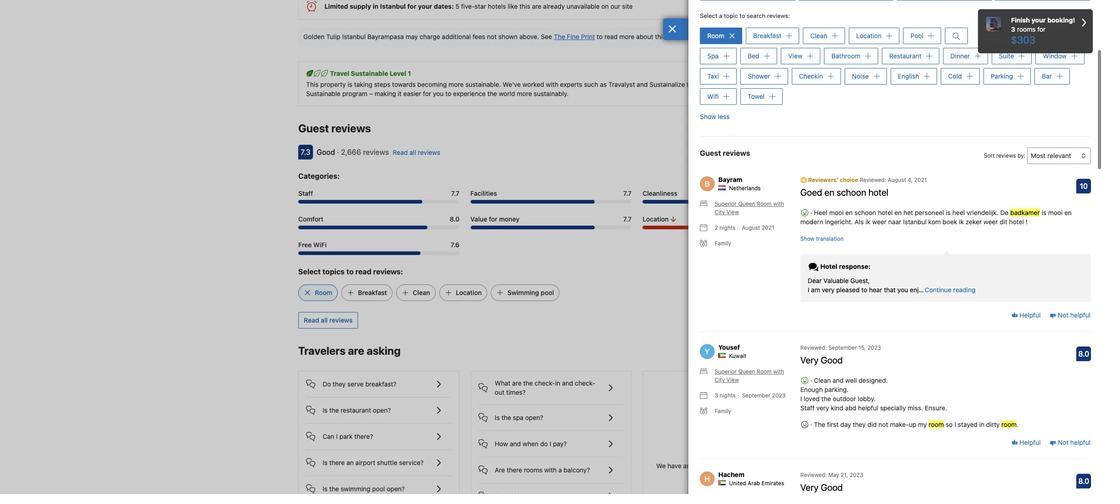 Task type: describe. For each thing, give the bounding box(es) containing it.
read all reviews inside button
[[304, 316, 353, 324]]

limited supply in istanbul for your dates: 5 five-star hotels like this are already unavailable on our site
[[325, 2, 633, 10]]

heel
[[953, 209, 965, 217]]

a inside button
[[559, 466, 562, 474]]

0 horizontal spatial 2021
[[762, 225, 775, 231]]

to inside "dear valuable guest, i am very pleased to hear that you enj… continue reading"
[[862, 286, 868, 294]]

1 vertical spatial september
[[742, 392, 771, 399]]

3 nights · september 2023
[[715, 392, 786, 399]]

0 horizontal spatial august
[[742, 225, 761, 231]]

7.7 for value for money
[[624, 215, 632, 223]]

the left "spa"
[[502, 414, 511, 422]]

show for show translation
[[801, 236, 815, 242]]

already
[[543, 2, 565, 10]]

2 helpful from the top
[[1018, 439, 1041, 446]]

emirates
[[762, 480, 785, 487]]

scored 7.3 element
[[298, 145, 313, 159]]

hear
[[870, 286, 883, 294]]

the down 'sustainable.'
[[488, 90, 497, 97]]

· right rated good element
[[337, 148, 339, 156]]

family for bayram
[[715, 240, 732, 247]]

city for bayram
[[715, 209, 725, 216]]

istanbul inside is mooi en modern ingericht. als ik weer naar istanbul kom boek ik zeker weer dit hotel !
[[904, 218, 927, 226]]

do they serve breakfast? button
[[306, 371, 452, 390]]

spa
[[708, 52, 719, 60]]

translation
[[817, 236, 844, 242]]

0 vertical spatial good
[[317, 148, 335, 156]]

bayram
[[719, 176, 743, 184]]

1 not helpful from the top
[[1057, 311, 1091, 319]]

reviewed: august 4, 2021
[[860, 177, 927, 184]]

heel mooi en schoon hotel en het personeel is heel vriendelijk. de badkamer
[[814, 209, 1040, 217]]

room down the topics
[[315, 289, 332, 296]]

0 vertical spatial travel
[[330, 69, 349, 77]]

7.7 for facilities
[[624, 189, 632, 197]]

mooi for is
[[1049, 209, 1063, 217]]

1 horizontal spatial reviews:
[[768, 12, 790, 19]]

0 vertical spatial your
[[418, 2, 433, 10]]

outdoor
[[833, 395, 857, 403]]

2 weer from the left
[[984, 218, 999, 226]]

read inside button
[[304, 316, 319, 324]]

free
[[298, 241, 312, 249]]

room up spa
[[708, 32, 725, 40]]

can i park there?
[[323, 433, 373, 440]]

show translation
[[801, 236, 844, 242]]

make-
[[890, 421, 909, 429]]

they inside list of reviews region
[[853, 421, 866, 429]]

reviewed: for reviewed: may 21, 2023
[[801, 472, 827, 479]]

open? down shuttle
[[387, 485, 405, 493]]

very for reviewed: september 15, 2023
[[801, 355, 819, 366]]

to left create
[[687, 80, 693, 88]]

are there rooms with a balcony? button
[[479, 457, 624, 476]]

very inside "dear valuable guest, i am very pleased to hear that you enj… continue reading"
[[822, 286, 835, 294]]

sustainalize
[[650, 80, 685, 88]]

1 horizontal spatial is
[[946, 209, 951, 217]]

1 helpful from the top
[[1018, 311, 1041, 319]]

bed
[[748, 52, 760, 60]]

vriendelijk.
[[967, 209, 999, 217]]

restaurant
[[341, 406, 371, 414]]

0 vertical spatial 2021
[[915, 177, 927, 184]]

i inside clean and well designed. enough parking. i loved the outdoor lobby. staff very kind abd helpful specially miss. ensure.
[[801, 395, 802, 403]]

yousef
[[719, 344, 740, 351]]

2 room from the left
[[1002, 421, 1017, 429]]

1 horizontal spatial location
[[643, 215, 669, 223]]

free wifi 7.6 meter
[[298, 251, 460, 255]]

superior queen room with city view for yousef
[[715, 368, 785, 384]]

istanbul up bayrampasa
[[380, 2, 406, 10]]

very inside clean and well designed. enough parking. i loved the outdoor lobby. staff very kind abd helpful specially miss. ensure.
[[817, 404, 830, 412]]

8.0 for reviewed: september 15, 2023
[[1079, 350, 1090, 358]]

very good for may
[[801, 483, 843, 493]]

can i park there? button
[[306, 424, 452, 442]]

i inside "dear valuable guest, i am very pleased to hear that you enj… continue reading"
[[808, 286, 810, 294]]

room up 3 nights · september 2023
[[757, 368, 772, 375]]

to left most
[[737, 462, 743, 470]]

0 vertical spatial clean
[[811, 32, 828, 40]]

select topics to read reviews:
[[298, 267, 403, 276]]

2 not from the top
[[1058, 439, 1069, 446]]

pay?
[[553, 440, 567, 448]]

1 horizontal spatial guest reviews
[[700, 149, 751, 157]]

rooms inside the are there rooms with a balcony? button
[[524, 466, 543, 474]]

very for reviewed: may 21, 2023
[[801, 483, 819, 493]]

the left swimming
[[329, 485, 339, 493]]

times?
[[507, 388, 526, 396]]

0 vertical spatial staff
[[298, 189, 313, 197]]

create
[[695, 80, 713, 88]]

in inside what are the check-in and check- out times?
[[555, 379, 561, 387]]

arab
[[748, 480, 760, 487]]

room down netherlands on the right of the page
[[757, 201, 772, 208]]

1 vertical spatial clean
[[413, 289, 430, 296]]

reviewed: may 21, 2023
[[801, 472, 864, 479]]

1 vertical spatial hotel
[[878, 209, 893, 217]]

is for is the restaurant open?
[[323, 406, 328, 414]]

steps
[[374, 80, 391, 88]]

helpful for 1st helpful button
[[1071, 311, 1091, 319]]

reviewers' choice
[[807, 177, 859, 184]]

is for is the spa open?
[[495, 414, 500, 422]]

close image
[[669, 25, 677, 33]]

park
[[340, 433, 353, 440]]

list of reviews region
[[695, 164, 1097, 494]]

hotels
[[488, 2, 506, 10]]

is the restaurant open?
[[323, 406, 391, 414]]

when
[[523, 440, 539, 448]]

· left first
[[811, 421, 813, 429]]

helpful for 1st helpful button from the bottom
[[1071, 439, 1091, 446]]

is the spa open? button
[[479, 405, 624, 423]]

to right the topics
[[347, 267, 354, 276]]

is inside this property is taking steps towards becoming more sustainable. we've worked with experts such as travalyst and sustainalize to create the travel sustainable program – making it easier for you to experience the world more sustainably.
[[348, 80, 353, 88]]

reviewed: for reviewed: september 15, 2023
[[801, 345, 827, 351]]

out
[[495, 388, 505, 396]]

low
[[747, 241, 757, 248]]

2 check- from the left
[[575, 379, 596, 387]]

designed.
[[859, 377, 888, 385]]

making
[[375, 90, 396, 97]]

location 6.7 meter
[[643, 226, 804, 229]]

are for what are the check-in and check- out times?
[[512, 379, 522, 387]]

scored 10 element
[[1077, 179, 1092, 194]]

to right 'topic'
[[740, 12, 746, 19]]

i right so
[[955, 421, 957, 429]]

facilities 7.7 meter
[[471, 200, 632, 204]]

0 horizontal spatial in
[[373, 2, 379, 10]]

2 not helpful from the top
[[1057, 439, 1091, 446]]

0 vertical spatial view
[[789, 52, 803, 60]]

1 horizontal spatial read
[[605, 32, 618, 40]]

more left about
[[620, 32, 635, 40]]

rooms inside finish your booking! 3 rooms for $303
[[1018, 25, 1036, 33]]

they inside button
[[333, 380, 346, 388]]

by:
[[1018, 152, 1026, 159]]

to down the becoming
[[446, 90, 452, 97]]

1 horizontal spatial pool
[[541, 289, 554, 296]]

0 horizontal spatial reviews:
[[373, 267, 403, 276]]

program
[[342, 90, 368, 97]]

worked
[[523, 80, 544, 88]]

0 vertical spatial this
[[520, 2, 531, 10]]

continue
[[925, 286, 952, 294]]

0 vertical spatial a
[[719, 12, 723, 19]]

2 horizontal spatial location
[[857, 32, 882, 40]]

helpful inside clean and well designed. enough parking. i loved the outdoor lobby. staff very kind abd helpful specially miss. ensure.
[[859, 404, 879, 412]]

stayed
[[958, 421, 978, 429]]

1 vertical spatial schoon
[[855, 209, 877, 217]]

1 horizontal spatial this
[[655, 32, 666, 40]]

travel inside this property is taking steps towards becoming more sustainable. we've worked with experts such as travalyst and sustainalize to create the travel sustainable program – making it easier for you to experience the world more sustainably.
[[727, 80, 744, 88]]

towards
[[392, 80, 416, 88]]

sustainably.
[[534, 90, 569, 97]]

· the first day they did not make-up my room so i stayed in dirty room .
[[809, 421, 1019, 429]]

0 vertical spatial hotel
[[869, 187, 889, 198]]

review categories element
[[298, 170, 340, 181]]

2 horizontal spatial are
[[532, 2, 542, 10]]

personeel
[[915, 209, 945, 217]]

to right print
[[597, 32, 603, 40]]

limited
[[325, 2, 348, 10]]

most
[[745, 462, 760, 470]]

dirty
[[987, 421, 1000, 429]]

how
[[495, 440, 508, 448]]

.
[[1017, 421, 1019, 429]]

0 horizontal spatial 2023
[[773, 392, 786, 399]]

i inside button
[[550, 440, 552, 448]]

1 horizontal spatial sustainable
[[351, 69, 388, 77]]

21,
[[841, 472, 849, 479]]

as
[[600, 80, 607, 88]]

read all reviews button
[[298, 312, 358, 329]]

staff 7.7 meter
[[298, 200, 460, 204]]

cleanliness
[[643, 189, 678, 197]]

istanbul down 6.7
[[784, 241, 804, 248]]

comfort 8.0 meter
[[298, 226, 460, 229]]

the left restaurant
[[329, 406, 339, 414]]

parking
[[991, 72, 1014, 80]]

is mooi en modern ingericht. als ik weer naar istanbul kom boek ik zeker weer dit hotel !
[[801, 209, 1072, 226]]

kuwait
[[729, 353, 747, 360]]

0 vertical spatial not
[[487, 32, 497, 40]]

do
[[541, 440, 548, 448]]

and inside what are the check-in and check- out times?
[[562, 379, 573, 387]]

are there rooms with a balcony?
[[495, 466, 590, 474]]

–
[[369, 90, 373, 97]]

en up the naar
[[895, 209, 902, 217]]

is inside is mooi en modern ingericht. als ik weer naar istanbul kom boek ik zeker weer dit hotel !
[[1042, 209, 1047, 217]]

reading
[[954, 286, 976, 294]]

travel sustainable level 1
[[330, 69, 411, 77]]

istanbul right tulip
[[342, 32, 366, 40]]

less
[[718, 113, 730, 121]]

select for select a topic to search reviews:
[[700, 12, 718, 19]]

0 vertical spatial schoon
[[837, 187, 867, 198]]

0 vertical spatial 8.0
[[450, 215, 460, 223]]

0 horizontal spatial read
[[356, 267, 372, 276]]

there for are
[[507, 466, 522, 474]]

topics
[[323, 267, 345, 276]]

all inside "read all reviews" button
[[321, 316, 328, 324]]

en up ingericht.
[[846, 209, 853, 217]]

show translation link
[[801, 235, 844, 243]]

free wifi
[[298, 241, 327, 249]]

loved
[[804, 395, 820, 403]]

hotel inside is mooi en modern ingericht. als ik weer naar istanbul kom boek ik zeker weer dit hotel !
[[1010, 218, 1025, 226]]

reviewed: september 15, 2023
[[801, 345, 882, 351]]

that
[[884, 286, 896, 294]]

the inside clean and well designed. enough parking. i loved the outdoor lobby. staff very kind abd helpful specially miss. ensure.
[[822, 395, 832, 403]]

cleanliness 7.9 meter
[[643, 200, 804, 204]]

0 vertical spatial read
[[393, 148, 408, 156]]

sustainable.
[[466, 80, 501, 88]]

good for reviewed: september 15, 2023
[[821, 355, 843, 366]]

booking!
[[1048, 16, 1076, 24]]

you inside this property is taking steps towards becoming more sustainable. we've worked with experts such as travalyst and sustainalize to create the travel sustainable program – making it easier for you to experience the world more sustainably.
[[433, 90, 444, 97]]

1 weer from the left
[[873, 218, 887, 226]]

we've
[[503, 80, 521, 88]]

abd
[[846, 404, 857, 412]]

1 vertical spatial guest
[[700, 149, 721, 157]]

1 ik from the left
[[866, 218, 871, 226]]

still looking?
[[696, 411, 751, 422]]

travelers
[[298, 344, 346, 357]]

how and when do i pay?
[[495, 440, 567, 448]]

open? for is the restaurant open?
[[373, 406, 391, 414]]

good for reviewed: may 21, 2023
[[821, 483, 843, 493]]

1 horizontal spatial august
[[888, 177, 907, 184]]

reviewed: for reviewed: august 4, 2021
[[860, 177, 887, 184]]

1 horizontal spatial september
[[829, 345, 857, 351]]

pool
[[911, 32, 924, 40]]

1 vertical spatial breakfast
[[358, 289, 387, 296]]

asking
[[367, 344, 401, 357]]

0 vertical spatial read all reviews
[[393, 148, 441, 156]]



Task type: locate. For each thing, give the bounding box(es) containing it.
world
[[499, 90, 515, 97]]

2 queen from the top
[[739, 368, 756, 375]]

parking.
[[825, 386, 849, 394]]

1 vertical spatial location
[[643, 215, 669, 223]]

helpful
[[1071, 311, 1091, 319], [859, 404, 879, 412], [1071, 439, 1091, 446]]

1 horizontal spatial there
[[507, 466, 522, 474]]

0 vertical spatial august
[[888, 177, 907, 184]]

read right print
[[605, 32, 618, 40]]

open? up can i park there? button
[[373, 406, 391, 414]]

select for select topics to read reviews:
[[298, 267, 321, 276]]

1 city from the top
[[715, 209, 725, 216]]

3 down finish
[[1012, 25, 1016, 33]]

are
[[532, 2, 542, 10], [348, 344, 364, 357], [512, 379, 522, 387]]

view down cleanliness 7.9 meter on the top right
[[727, 209, 739, 216]]

nights right 2
[[720, 225, 736, 231]]

is there an airport shuttle service?
[[323, 459, 424, 467]]

property.
[[668, 32, 695, 40]]

0 vertical spatial superior
[[715, 201, 737, 208]]

for right value
[[489, 215, 498, 223]]

2 superior queen room with city view from the top
[[715, 368, 785, 384]]

superior for yousef
[[715, 368, 737, 375]]

more inside button
[[781, 85, 796, 93]]

tulip
[[326, 32, 341, 40]]

reviews
[[332, 122, 371, 135], [363, 148, 389, 156], [418, 148, 441, 156], [723, 149, 751, 157], [997, 152, 1017, 159], [330, 316, 353, 324]]

0 vertical spatial in
[[373, 2, 379, 10]]

an for airport
[[347, 459, 354, 467]]

is the swimming pool open? button
[[306, 476, 452, 494]]

1 vertical spatial rooms
[[524, 466, 543, 474]]

1 vertical spatial guest reviews
[[700, 149, 751, 157]]

facilities
[[471, 189, 497, 197]]

august
[[888, 177, 907, 184], [742, 225, 761, 231]]

0 vertical spatial not helpful button
[[1050, 311, 1091, 320]]

2021 up score
[[762, 225, 775, 231]]

finish
[[1012, 16, 1031, 24]]

0 vertical spatial superior queen room with city view
[[715, 201, 785, 216]]

there?
[[355, 433, 373, 440]]

are inside what are the check-in and check- out times?
[[512, 379, 522, 387]]

1 horizontal spatial rooms
[[1018, 25, 1036, 33]]

view for yousef
[[727, 377, 739, 384]]

dear
[[808, 277, 822, 285]]

1 family from the top
[[715, 240, 732, 247]]

show for show less
[[700, 113, 717, 121]]

select left 'topic'
[[700, 12, 718, 19]]

room
[[708, 32, 725, 40], [757, 201, 772, 208], [315, 289, 332, 296], [757, 368, 772, 375]]

open? for is the spa open?
[[526, 414, 544, 422]]

i inside button
[[336, 433, 338, 440]]

all
[[410, 148, 416, 156], [321, 316, 328, 324]]

0 vertical spatial helpful
[[1018, 311, 1041, 319]]

breakfast down select topics to read reviews:
[[358, 289, 387, 296]]

2 helpful button from the top
[[1012, 438, 1041, 447]]

experience
[[453, 90, 486, 97]]

is left "spa"
[[495, 414, 500, 422]]

7.6
[[451, 241, 460, 249]]

for up window
[[1038, 25, 1046, 33]]

view for bayram
[[727, 209, 739, 216]]

het
[[904, 209, 914, 217]]

show less
[[700, 113, 730, 121]]

2 horizontal spatial 2023
[[868, 345, 882, 351]]

dear valuable guest, i am very pleased to hear that you enj… continue reading
[[808, 277, 976, 294]]

2023 right 21,
[[850, 472, 864, 479]]

15,
[[859, 345, 866, 351]]

specially
[[881, 404, 906, 412]]

pool inside button
[[372, 485, 385, 493]]

is left swimming
[[323, 485, 328, 493]]

1 vertical spatial a
[[559, 466, 562, 474]]

0 vertical spatial breakfast
[[754, 32, 782, 40]]

this
[[306, 80, 319, 88]]

2023
[[868, 345, 882, 351], [773, 392, 786, 399], [850, 472, 864, 479]]

your right finish
[[1032, 16, 1046, 24]]

en down reviewers' choice
[[825, 187, 835, 198]]

city down cleanliness 7.9 meter on the top right
[[715, 209, 725, 216]]

dinner
[[951, 52, 971, 60]]

1 vertical spatial helpful
[[1018, 439, 1041, 446]]

badkamer
[[1011, 209, 1040, 217]]

is right 'badkamer'
[[1042, 209, 1047, 217]]

open? right "spa"
[[526, 414, 544, 422]]

8.0
[[450, 215, 460, 223], [1079, 350, 1090, 358], [1079, 477, 1090, 486]]

shown
[[499, 32, 518, 40]]

we
[[657, 462, 666, 470]]

rated good element
[[317, 148, 335, 156]]

heel
[[814, 209, 828, 217]]

superior queen room with city view link for bayram
[[700, 200, 790, 217]]

guest reviews inside guest reviews element
[[298, 122, 371, 135]]

room left so
[[929, 421, 944, 429]]

1 queen from the top
[[739, 201, 756, 208]]

0 horizontal spatial this
[[520, 2, 531, 10]]

my
[[919, 421, 927, 429]]

the left first
[[814, 421, 826, 429]]

als
[[855, 218, 864, 226]]

you inside "dear valuable guest, i am very pleased to hear that you enj… continue reading"
[[898, 286, 909, 294]]

not right fees on the left of the page
[[487, 32, 497, 40]]

in left dirty
[[980, 421, 985, 429]]

service?
[[399, 459, 424, 467]]

an inside button
[[347, 459, 354, 467]]

mooi for heel
[[830, 209, 844, 217]]

1 check- from the left
[[535, 379, 555, 387]]

0 horizontal spatial check-
[[535, 379, 555, 387]]

the fine print link
[[554, 32, 595, 40]]

1 scored 8.0 element from the top
[[1077, 347, 1092, 362]]

ik down heel
[[959, 218, 964, 226]]

you right that
[[898, 286, 909, 294]]

1 horizontal spatial travel
[[727, 80, 744, 88]]

0 horizontal spatial a
[[559, 466, 562, 474]]

the down parking.
[[822, 395, 832, 403]]

· right 2
[[738, 225, 739, 231]]

mooi inside is mooi en modern ingericht. als ik weer naar istanbul kom boek ik zeker weer dit hotel !
[[1049, 209, 1063, 217]]

1 horizontal spatial an
[[684, 462, 691, 470]]

have
[[668, 462, 682, 470]]

clean
[[811, 32, 828, 40], [413, 289, 430, 296], [814, 377, 831, 385]]

2 vertical spatial clean
[[814, 377, 831, 385]]

nights for yousef
[[720, 392, 736, 399]]

first
[[827, 421, 839, 429]]

2 mooi from the left
[[1049, 209, 1063, 217]]

very good down reviewed: may 21, 2023
[[801, 483, 843, 493]]

2021
[[915, 177, 927, 184], [762, 225, 775, 231]]

and inside this property is taking steps towards becoming more sustainable. we've worked with experts such as travalyst and sustainalize to create the travel sustainable program – making it easier for you to experience the world more sustainably.
[[637, 80, 648, 88]]

reviews: down free wifi 7.6 meter in the bottom of the page
[[373, 267, 403, 276]]

0 vertical spatial guest reviews
[[298, 122, 371, 135]]

0 horizontal spatial september
[[742, 392, 771, 399]]

2023 for reviewed: september 15, 2023
[[868, 345, 882, 351]]

rightchevron image
[[1082, 16, 1087, 29]]

2 horizontal spatial in
[[980, 421, 985, 429]]

1 vertical spatial good
[[821, 355, 843, 366]]

a left 'topic'
[[719, 12, 723, 19]]

pool right swimming at bottom left
[[541, 289, 554, 296]]

clean inside clean and well designed. enough parking. i loved the outdoor lobby. staff very kind abd helpful specially miss. ensure.
[[814, 377, 831, 385]]

i right do
[[550, 440, 552, 448]]

september left 15, in the bottom of the page
[[829, 345, 857, 351]]

de
[[1001, 209, 1009, 217]]

there
[[329, 459, 345, 467], [507, 466, 522, 474]]

towel
[[748, 93, 765, 100]]

superior queen room with city view for bayram
[[715, 201, 785, 216]]

an right have
[[684, 462, 691, 470]]

2 not helpful button from the top
[[1050, 438, 1091, 447]]

· up enough
[[809, 377, 814, 385]]

superior for bayram
[[715, 201, 737, 208]]

staff down loved
[[801, 404, 815, 412]]

experts
[[560, 80, 583, 88]]

city for yousef
[[715, 377, 725, 384]]

more down worked
[[517, 90, 532, 97]]

additional
[[442, 32, 471, 40]]

0 vertical spatial city
[[715, 209, 725, 216]]

superior queen room with city view link for yousef
[[700, 368, 790, 385]]

schoon down choice
[[837, 187, 867, 198]]

guest reviews up rated good element
[[298, 122, 371, 135]]

2 very good from the top
[[801, 483, 843, 493]]

reviews inside button
[[330, 316, 353, 324]]

swimming pool
[[508, 289, 554, 296]]

1 horizontal spatial select
[[700, 12, 718, 19]]

2 vertical spatial view
[[727, 377, 739, 384]]

with inside button
[[545, 466, 557, 474]]

0 vertical spatial not helpful
[[1057, 311, 1091, 319]]

0 horizontal spatial read all reviews
[[304, 316, 353, 324]]

1 superior queen room with city view from the top
[[715, 201, 785, 216]]

2 very from the top
[[801, 483, 819, 493]]

queen for yousef
[[739, 368, 756, 375]]

1 not from the top
[[1058, 311, 1069, 319]]

nights up still looking? on the bottom of the page
[[720, 392, 736, 399]]

your inside finish your booking! 3 rooms for $303
[[1032, 16, 1046, 24]]

the
[[715, 80, 725, 88], [488, 90, 497, 97], [524, 379, 533, 387], [822, 395, 832, 403], [329, 406, 339, 414], [502, 414, 511, 422], [329, 485, 339, 493]]

3 inside finish your booking! 3 rooms for $303
[[1012, 25, 1016, 33]]

and right how
[[510, 440, 521, 448]]

select
[[700, 12, 718, 19], [298, 267, 321, 276]]

1 vertical spatial 2023
[[773, 392, 786, 399]]

not helpful button for 1st helpful button from the bottom
[[1050, 438, 1091, 447]]

learn
[[763, 85, 780, 93]]

breakfast down search
[[754, 32, 782, 40]]

not right 'did'
[[879, 421, 889, 429]]

0 horizontal spatial select
[[298, 267, 321, 276]]

· up looking? on the bottom of the page
[[738, 392, 739, 399]]

scored 8.0 element for reviewed: september 15, 2023
[[1077, 347, 1092, 362]]

rooms down finish
[[1018, 25, 1036, 33]]

rooms down how and when do i pay?
[[524, 466, 543, 474]]

ingericht.
[[825, 218, 853, 226]]

value for money 7.7 meter
[[471, 226, 632, 229]]

and right travalyst
[[637, 80, 648, 88]]

a left balcony?
[[559, 466, 562, 474]]

1 helpful button from the top
[[1012, 311, 1041, 320]]

0 vertical spatial all
[[410, 148, 416, 156]]

1 vertical spatial august
[[742, 225, 761, 231]]

september up looking? on the bottom of the page
[[742, 392, 771, 399]]

zeker
[[966, 218, 982, 226]]

3 inside list of reviews region
[[715, 392, 719, 399]]

superior queen room with city view link up 2 nights · august 2021
[[700, 200, 790, 217]]

with inside this property is taking steps towards becoming more sustainable. we've worked with experts such as travalyst and sustainalize to create the travel sustainable program – making it easier for you to experience the world more sustainably.
[[546, 80, 559, 88]]

2 vertical spatial helpful
[[1071, 439, 1091, 446]]

pleased
[[837, 286, 860, 294]]

0 vertical spatial read
[[605, 32, 618, 40]]

serve
[[348, 380, 364, 388]]

1 superior from the top
[[715, 201, 737, 208]]

in inside list of reviews region
[[980, 421, 985, 429]]

very good for september
[[801, 355, 843, 366]]

1 vertical spatial reviewed:
[[801, 345, 827, 351]]

1 vertical spatial your
[[1032, 16, 1046, 24]]

0 vertical spatial location
[[857, 32, 882, 40]]

· up modern
[[809, 209, 814, 217]]

hachem
[[719, 471, 745, 479]]

not inside list of reviews region
[[879, 421, 889, 429]]

for right score
[[775, 241, 782, 248]]

ik right the als
[[866, 218, 871, 226]]

noise
[[852, 72, 869, 80]]

1 vertical spatial scored 8.0 element
[[1077, 474, 1092, 489]]

2021 right 4,
[[915, 177, 927, 184]]

2 nights from the top
[[720, 392, 736, 399]]

very left the kind
[[817, 404, 830, 412]]

search
[[747, 12, 766, 19]]

0 horizontal spatial read
[[304, 316, 319, 324]]

2 horizontal spatial is
[[1042, 209, 1047, 217]]

is down can
[[323, 459, 328, 467]]

becoming
[[418, 80, 447, 88]]

the inside what are the check-in and check- out times?
[[524, 379, 533, 387]]

there for is
[[329, 459, 345, 467]]

open? inside button
[[373, 406, 391, 414]]

1 vertical spatial city
[[715, 377, 725, 384]]

sustainable up taking
[[351, 69, 388, 77]]

0 horizontal spatial an
[[347, 459, 354, 467]]

1 horizontal spatial all
[[410, 148, 416, 156]]

mooi up ingericht.
[[830, 209, 844, 217]]

0 horizontal spatial sustainable
[[306, 90, 341, 97]]

guest reviews element
[[298, 121, 744, 135]]

2 superior from the top
[[715, 368, 737, 375]]

sustainable inside this property is taking steps towards becoming more sustainable. we've worked with experts such as travalyst and sustainalize to create the travel sustainable program – making it easier for you to experience the world more sustainably.
[[306, 90, 341, 97]]

0 horizontal spatial breakfast
[[358, 289, 387, 296]]

see
[[541, 32, 552, 40]]

en right 'badkamer'
[[1065, 209, 1072, 217]]

en
[[825, 187, 835, 198], [846, 209, 853, 217], [895, 209, 902, 217], [1065, 209, 1072, 217]]

1 vertical spatial nights
[[720, 392, 736, 399]]

weer
[[873, 218, 887, 226], [984, 218, 999, 226]]

show inside show less button
[[700, 113, 717, 121]]

guest,
[[851, 277, 870, 285]]

2 vertical spatial reviewed:
[[801, 472, 827, 479]]

charge
[[420, 32, 440, 40]]

0 horizontal spatial your
[[418, 2, 433, 10]]

0 horizontal spatial the
[[554, 32, 565, 40]]

superior queen room with city view down netherlands on the right of the page
[[715, 201, 785, 216]]

reviewed:
[[860, 177, 887, 184], [801, 345, 827, 351], [801, 472, 827, 479]]

the inside list of reviews region
[[814, 421, 826, 429]]

and inside how and when do i pay? button
[[510, 440, 521, 448]]

2 vertical spatial in
[[980, 421, 985, 429]]

1 horizontal spatial in
[[555, 379, 561, 387]]

1 vertical spatial they
[[853, 421, 866, 429]]

taking
[[354, 80, 373, 88]]

2 city from the top
[[715, 377, 725, 384]]

1 vertical spatial this
[[655, 32, 666, 40]]

about
[[637, 32, 654, 40]]

an left the airport
[[347, 459, 354, 467]]

very down valuable
[[822, 286, 835, 294]]

2 nights · august 2021
[[715, 225, 775, 231]]

the up "times?"
[[524, 379, 533, 387]]

for up may at the top
[[408, 2, 417, 10]]

0 horizontal spatial show
[[700, 113, 717, 121]]

clean and well designed. enough parking. i loved the outdoor lobby. staff very kind abd helpful specially miss. ensure.
[[801, 377, 948, 412]]

1 very from the top
[[801, 355, 819, 366]]

1 horizontal spatial read all reviews
[[393, 148, 441, 156]]

0 vertical spatial scored 8.0 element
[[1077, 347, 1092, 362]]

0 vertical spatial they
[[333, 380, 346, 388]]

istanbul down het
[[904, 218, 927, 226]]

spa
[[513, 414, 524, 422]]

valuable
[[824, 277, 849, 285]]

staff inside clean and well designed. enough parking. i loved the outdoor lobby. staff very kind abd helpful specially miss. ensure.
[[801, 404, 815, 412]]

is for is the swimming pool open?
[[323, 485, 328, 493]]

8.0 for reviewed: may 21, 2023
[[1079, 477, 1090, 486]]

an for instant
[[684, 462, 691, 470]]

scored 8.0 element
[[1077, 347, 1092, 362], [1077, 474, 1092, 489]]

goed
[[801, 187, 823, 198]]

1 nights from the top
[[720, 225, 736, 231]]

is down do
[[323, 406, 328, 414]]

superior down kuwait
[[715, 368, 737, 375]]

more up the experience
[[449, 80, 464, 88]]

2023 for reviewed: may 21, 2023
[[850, 472, 864, 479]]

superior queen room with city view up 3 nights · september 2023
[[715, 368, 785, 384]]

is for is there an airport shuttle service?
[[323, 459, 328, 467]]

staff down categories:
[[298, 189, 313, 197]]

in
[[373, 2, 379, 10], [555, 379, 561, 387], [980, 421, 985, 429]]

1 horizontal spatial breakfast
[[754, 32, 782, 40]]

in up is the spa open? button
[[555, 379, 561, 387]]

0 vertical spatial helpful
[[1071, 311, 1091, 319]]

0 vertical spatial reviews:
[[768, 12, 790, 19]]

the down taxi
[[715, 80, 725, 88]]

balcony?
[[564, 466, 590, 474]]

and inside clean and well designed. enough parking. i loved the outdoor lobby. staff very kind abd helpful specially miss. ensure.
[[833, 377, 844, 385]]

family right still at the right of page
[[715, 408, 732, 415]]

bar
[[1043, 72, 1053, 80]]

family for yousef
[[715, 408, 732, 415]]

are for travelers are asking
[[348, 344, 364, 357]]

1 vertical spatial very
[[801, 483, 819, 493]]

netherlands
[[729, 185, 761, 192]]

2 family from the top
[[715, 408, 732, 415]]

1 mooi from the left
[[830, 209, 844, 217]]

0 vertical spatial are
[[532, 2, 542, 10]]

value
[[471, 215, 487, 223]]

1 vertical spatial 3
[[715, 392, 719, 399]]

are up "times?"
[[512, 379, 522, 387]]

scored 8.0 element for reviewed: may 21, 2023
[[1077, 474, 1092, 489]]

show inside show translation link
[[801, 236, 815, 242]]

not helpful button
[[1050, 311, 1091, 320], [1050, 438, 1091, 447]]

this left close image
[[655, 32, 666, 40]]

and up is the spa open? button
[[562, 379, 573, 387]]

reviewed: right choice
[[860, 177, 887, 184]]

city
[[715, 209, 725, 216], [715, 377, 725, 384]]

1 vertical spatial sustainable
[[306, 90, 341, 97]]

queen down netherlands on the right of the page
[[739, 201, 756, 208]]

istanbul
[[380, 2, 406, 10], [342, 32, 366, 40], [904, 218, 927, 226], [784, 241, 804, 248]]

1 horizontal spatial check-
[[575, 379, 596, 387]]

1 horizontal spatial are
[[512, 379, 522, 387]]

1 not helpful button from the top
[[1050, 311, 1091, 320]]

6.7
[[795, 215, 804, 223]]

0 vertical spatial not
[[1058, 311, 1069, 319]]

1 horizontal spatial 2021
[[915, 177, 927, 184]]

we have an instant answer to most questions
[[657, 462, 791, 470]]

very good down reviewed: september 15, 2023
[[801, 355, 843, 366]]

2 vertical spatial good
[[821, 483, 843, 493]]

0 horizontal spatial is
[[348, 80, 353, 88]]

0 horizontal spatial guest reviews
[[298, 122, 371, 135]]

1 vertical spatial staff
[[801, 404, 815, 412]]

weer down vriendelijk.
[[984, 218, 999, 226]]

0 horizontal spatial travel
[[330, 69, 349, 77]]

superior queen room with city view link up 3 nights · september 2023
[[700, 368, 790, 385]]

for inside this property is taking steps towards becoming more sustainable. we've worked with experts such as travalyst and sustainalize to create the travel sustainable program – making it easier for you to experience the world more sustainably.
[[423, 90, 431, 97]]

they left 'did'
[[853, 421, 866, 429]]

1 vertical spatial travel
[[727, 80, 744, 88]]

am
[[812, 286, 821, 294]]

0 vertical spatial 2023
[[868, 345, 882, 351]]

1 superior queen room with city view link from the top
[[700, 200, 790, 217]]

2 ik from the left
[[959, 218, 964, 226]]

$303
[[1012, 34, 1036, 46]]

0 vertical spatial you
[[433, 90, 444, 97]]

2 vertical spatial location
[[456, 289, 482, 296]]

0 horizontal spatial location
[[456, 289, 482, 296]]

the right the see on the top
[[554, 32, 565, 40]]

nights for bayram
[[720, 225, 736, 231]]

is
[[323, 406, 328, 414], [495, 414, 500, 422], [323, 459, 328, 467], [323, 485, 328, 493]]

0 vertical spatial guest
[[298, 122, 329, 135]]

pool right swimming
[[372, 485, 385, 493]]

guest
[[298, 122, 329, 135], [700, 149, 721, 157]]

2 superior queen room with city view link from the top
[[700, 368, 790, 385]]

learn more button
[[763, 84, 796, 94]]

more right learn
[[781, 85, 796, 93]]

shower
[[748, 72, 770, 80]]

with
[[546, 80, 559, 88], [774, 201, 785, 208], [774, 368, 785, 375], [545, 466, 557, 474]]

august left 4,
[[888, 177, 907, 184]]

1 very good from the top
[[801, 355, 843, 366]]

unavailable
[[567, 2, 600, 10]]

how and when do i pay? button
[[479, 431, 624, 450]]

1 room from the left
[[929, 421, 944, 429]]

en inside is mooi en modern ingericht. als ik weer naar istanbul kom boek ik zeker weer dit hotel !
[[1065, 209, 1072, 217]]

good down reviewed: september 15, 2023
[[821, 355, 843, 366]]

2 scored 8.0 element from the top
[[1077, 474, 1092, 489]]

0 vertical spatial pool
[[541, 289, 554, 296]]

reviews: right search
[[768, 12, 790, 19]]

not helpful button for 1st helpful button
[[1050, 311, 1091, 320]]

0 vertical spatial september
[[829, 345, 857, 351]]

is
[[348, 80, 353, 88], [946, 209, 951, 217], [1042, 209, 1047, 217]]

there right are
[[507, 466, 522, 474]]

7.7 for staff
[[451, 189, 460, 197]]

0 horizontal spatial all
[[321, 316, 328, 324]]

1 vertical spatial the
[[814, 421, 826, 429]]

for inside finish your booking! 3 rooms for $303
[[1038, 25, 1046, 33]]

is up 'program'
[[348, 80, 353, 88]]

0 horizontal spatial room
[[929, 421, 944, 429]]

a
[[719, 12, 723, 19], [559, 466, 562, 474]]

queen for bayram
[[739, 201, 756, 208]]

this right like at the left of the page
[[520, 2, 531, 10]]

1 vertical spatial helpful
[[859, 404, 879, 412]]



Task type: vqa. For each thing, say whether or not it's contained in the screenshot.
BOTH
no



